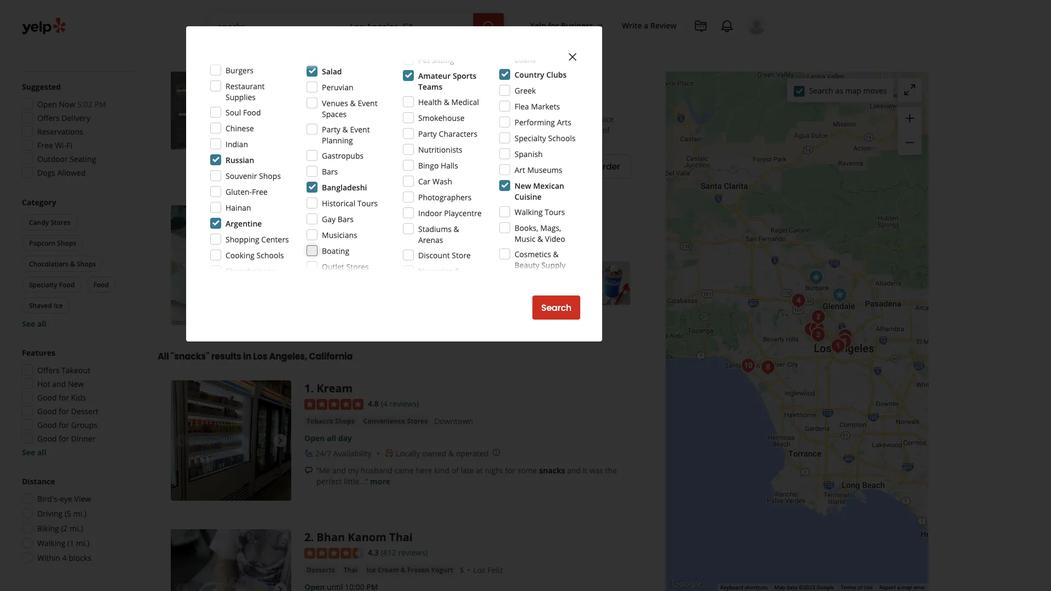 Task type: vqa. For each thing, say whether or not it's contained in the screenshot.
the bottommost "Restaurants"
no



Task type: describe. For each thing, give the bounding box(es) containing it.
of left late
[[452, 465, 459, 476]]

chocolatiers & shops
[[29, 259, 96, 268]]

burgers
[[226, 65, 254, 75]]

2 vertical spatial ice cream & frozen yogurt link
[[364, 565, 456, 576]]

0 vertical spatial 88 hotdog & juicy image
[[171, 30, 291, 150]]

offers for offers takeout
[[37, 365, 60, 375]]

tours for historical tours
[[358, 198, 378, 208]]

of left use
[[858, 585, 863, 591]]

ice right the shaved
[[54, 301, 63, 310]]

error
[[914, 585, 926, 591]]

kream
[[317, 381, 353, 396]]

for for dinner
[[59, 434, 69, 444]]

0 vertical spatial los
[[253, 351, 268, 363]]

(812
[[381, 548, 397, 558]]

& up "open until 10:00 pm"
[[341, 65, 346, 74]]

pm for open until 10:00 pm
[[367, 82, 378, 92]]

medical
[[452, 97, 479, 107]]

0 vertical spatial more link
[[383, 136, 404, 146]]

art museums
[[515, 165, 563, 175]]

juice bars & smoothies link
[[400, 64, 479, 75]]

pm for open now 5:02 pm
[[94, 99, 106, 109]]

hainan
[[226, 202, 251, 213]]

16 speech v2 image for "me and my husband came here kind of late at night for some
[[305, 467, 313, 475]]

1 horizontal spatial takeout
[[432, 162, 458, 171]]

ice cream & frozen yogurt for middle ice cream & frozen yogurt button
[[307, 228, 393, 237]]

$
[[460, 565, 464, 576]]

0 vertical spatial thai
[[389, 530, 413, 545]]

chinese
[[226, 123, 254, 133]]

& right the chocolatiers
[[70, 259, 75, 268]]

zoom in image
[[904, 112, 917, 125]]

kream image inside map "region"
[[828, 335, 849, 357]]

see all button for category
[[22, 318, 46, 329]]

good for good for dinner
[[37, 434, 57, 444]]

dairy queen/orange julius treat ctr link
[[305, 206, 502, 221]]

sweet
[[481, 125, 502, 135]]

of inside "where have u been juicy?!?! i'm always slightly disappointed with smoothie/juice places because the drinks are usually way too sweet and taste like they're made of artificial syrups.…"
[[603, 125, 610, 135]]

party & event planning
[[322, 124, 370, 145]]

and up the good for kids on the bottom of the page
[[52, 379, 66, 389]]

& inside "nurseries & gardening"
[[455, 266, 461, 276]]

0 horizontal spatial new
[[68, 379, 84, 389]]

u
[[369, 114, 374, 124]]

indoor
[[418, 208, 442, 218]]

dairy queen/orange julius treat ctr image
[[171, 206, 291, 326]]

discount store
[[418, 250, 471, 260]]

for for groups
[[59, 420, 69, 430]]

books, mags, music & video
[[515, 223, 565, 244]]

& inside cosmetics & beauty supply
[[553, 249, 559, 259]]

1 vertical spatial ice cream & frozen yogurt link
[[305, 227, 396, 238]]

0 vertical spatial ice cream & frozen yogurt link
[[305, 64, 396, 75]]

restaurant supplies
[[226, 81, 265, 102]]

of right joy
[[327, 273, 335, 283]]

& down (812 reviews)
[[401, 566, 406, 575]]

desserts link
[[305, 565, 337, 576]]

cream for bottommost ice cream & frozen yogurt link
[[378, 566, 399, 575]]

sports
[[453, 70, 477, 81]]

shortcuts
[[745, 585, 768, 591]]

good for good for dessert
[[37, 406, 57, 417]]

outdoor for outdoor seating
[[37, 154, 68, 164]]

"where
[[317, 114, 345, 124]]

16 checkmark v2 image for takeout
[[422, 162, 430, 171]]

all for category
[[37, 318, 46, 329]]

arenas
[[418, 235, 443, 245]]

map for error
[[902, 585, 913, 591]]

(5
[[65, 509, 71, 519]]

dairy
[[305, 206, 334, 221]]

teams
[[418, 81, 443, 92]]

groups
[[71, 420, 98, 430]]

health
[[418, 97, 442, 107]]

owned
[[422, 448, 447, 459]]

yogurt for topmost ice cream & frozen yogurt button
[[371, 65, 393, 74]]

& right health
[[444, 97, 450, 107]]

smoothies
[[443, 65, 477, 74]]

fi
[[66, 140, 72, 150]]

offers takeout
[[37, 365, 90, 375]]

2 vertical spatial ice cream & frozen yogurt button
[[364, 565, 456, 576]]

16 chevron down v2 image
[[596, 21, 605, 30]]

syrups.…"
[[347, 136, 381, 146]]

hot for hot and new
[[37, 379, 50, 389]]

open for open until 10:00 pm
[[305, 82, 325, 92]]

healthy
[[385, 97, 412, 107]]

write a review link
[[618, 15, 681, 35]]

2 slideshow element from the top
[[171, 206, 291, 326]]

1 slideshow element from the top
[[171, 30, 291, 150]]

nurseries
[[418, 266, 453, 276]]

1 vertical spatial all
[[327, 433, 336, 444]]

next image for dairy queen/orange julius treat ctr image
[[274, 259, 287, 273]]

& inside venues & event spaces
[[350, 98, 356, 108]]

hot dogs link
[[484, 64, 518, 75]]

3 slideshow element from the top
[[171, 381, 291, 501]]

see for category
[[22, 318, 35, 329]]

good for dinner
[[37, 434, 96, 444]]

within 4 blocks
[[37, 553, 91, 563]]

check
[[515, 32, 536, 42]]

halls
[[441, 160, 458, 171]]

4
[[62, 553, 67, 563]]

flavor factory candy image
[[829, 285, 851, 306]]

stores for candy stores
[[51, 218, 71, 227]]

restaurant
[[226, 81, 265, 91]]

party for party characters
[[418, 128, 437, 139]]

4.3 star rating image
[[305, 548, 364, 559]]

search button
[[533, 296, 581, 320]]

reservations
[[37, 126, 83, 137]]

loans
[[515, 54, 536, 64]]

cooking schools
[[226, 250, 284, 260]]

video
[[545, 234, 565, 244]]

4.8 star rating image
[[305, 399, 364, 410]]

stores for convenience stores
[[407, 417, 428, 426]]

1 vertical spatial ice cream & frozen yogurt button
[[305, 227, 396, 238]]

report a map error
[[880, 585, 926, 591]]

in for los
[[243, 351, 251, 363]]

gay bars
[[322, 214, 354, 224]]

museums
[[528, 165, 563, 175]]

user actions element
[[522, 14, 782, 81]]

centers
[[261, 234, 289, 245]]

are
[[410, 125, 422, 135]]

keyboard shortcuts button
[[721, 584, 768, 592]]

dairy queen/orange julius treat ctr image
[[806, 267, 828, 289]]

bars for gay
[[338, 214, 354, 224]]

koreatown
[[522, 65, 561, 75]]

see all for category
[[22, 318, 46, 329]]

(2
[[61, 523, 68, 534]]

0 vertical spatial free
[[37, 140, 53, 150]]

grab-
[[315, 97, 336, 107]]

nutritionists
[[418, 144, 463, 155]]

keyboard shortcuts
[[721, 585, 768, 591]]

business
[[561, 20, 594, 30]]

. for 1
[[311, 381, 314, 396]]

next image for bhan kanom thai image
[[274, 584, 287, 592]]

good for good for kids
[[37, 392, 57, 403]]

bird's-eye view
[[37, 494, 91, 504]]

16 speech v2 image for "where have u been juicy?!?! i'm always slightly disappointed with smoothie/juice places because the drinks are usually way too sweet and taste like they're made of artificial syrups.…"
[[305, 115, 313, 124]]

venues
[[322, 98, 348, 108]]

16 checkmark v2 image for outdoor seating
[[305, 162, 313, 171]]

mario kart snack station image
[[788, 290, 810, 312]]

and inside "where have u been juicy?!?! i'm always slightly disappointed with smoothie/juice places because the drinks are usually way too sweet and taste like they're made of artificial syrups.…"
[[504, 125, 518, 135]]

option group containing distance
[[19, 476, 136, 567]]

driving (5 mi.)
[[37, 509, 87, 519]]

here
[[416, 465, 432, 476]]

outlet
[[322, 262, 344, 272]]

the inside and it was the perfect little..."
[[606, 465, 617, 476]]

good for good for groups
[[37, 420, 57, 430]]

terms of use
[[841, 585, 873, 591]]

4.3 link
[[368, 547, 379, 559]]

16 info v2 image
[[241, 1, 250, 10]]

places
[[317, 125, 339, 135]]

tobacco shops link
[[305, 416, 357, 427]]

ice cream & frozen yogurt for bottommost ice cream & frozen yogurt button
[[367, 566, 453, 575]]

google image
[[669, 577, 705, 592]]

indoor playcentre
[[418, 208, 482, 218]]

until for until 8:00 pm
[[327, 244, 343, 254]]

shaved ice button
[[22, 297, 70, 314]]

outlet stores
[[322, 262, 369, 272]]

1 vertical spatial bars
[[322, 166, 338, 177]]

stadiums & arenas
[[418, 224, 459, 245]]

biking
[[37, 523, 59, 534]]

. for 2
[[311, 530, 314, 545]]

kanom
[[348, 530, 387, 545]]

specialty for specialty food
[[29, 280, 57, 289]]

clubs
[[547, 69, 567, 80]]

the inside "where have u been juicy?!?! i'm always slightly disappointed with smoothie/juice places because the drinks are usually way too sweet and taste like they're made of artificial syrups.…"
[[373, 125, 384, 135]]

16 grab and go v2 image
[[305, 98, 313, 107]]

& inside 'stadiums & arenas'
[[454, 224, 459, 234]]

expand map image
[[904, 83, 917, 96]]

16 locally owned v2 image
[[385, 449, 394, 458]]

2 next image from the top
[[274, 435, 287, 448]]

angeles,
[[269, 351, 307, 363]]

day for all
[[338, 433, 352, 444]]

food for specialty food
[[59, 280, 75, 289]]

juice bars & smoothies button
[[400, 64, 479, 75]]

open until 10:00 pm
[[305, 82, 378, 92]]

shops for popcorn shops
[[57, 239, 76, 248]]

free inside search dialog
[[252, 186, 268, 197]]

keyboard
[[721, 585, 744, 591]]

1 vertical spatial more link
[[370, 476, 391, 487]]

& right owned
[[449, 448, 454, 459]]

mi.) for walking (1 mi.)
[[76, 538, 89, 549]]

some
[[518, 465, 537, 476]]

reviews) for 2 . bhan kanom thai
[[399, 548, 428, 558]]

event for venues & event spaces
[[358, 98, 378, 108]]

thai inside button
[[344, 566, 358, 575]]

a for write
[[644, 20, 649, 30]]

4.8
[[368, 399, 379, 409]]



Task type: locate. For each thing, give the bounding box(es) containing it.
0 horizontal spatial map
[[846, 85, 862, 96]]

walking tours
[[515, 207, 565, 217]]

specialty inside search dialog
[[515, 133, 546, 143]]

within
[[37, 553, 60, 563]]

yelp
[[530, 20, 546, 30]]

winter
[[337, 273, 363, 283]]

stores inside button
[[51, 218, 71, 227]]

1 vertical spatial 88 hotdog & juicy image
[[808, 325, 830, 346]]

schools for specialty schools
[[548, 133, 576, 143]]

. left bhan
[[311, 530, 314, 545]]

bhan
[[317, 530, 345, 545]]

good
[[37, 392, 57, 403], [37, 406, 57, 417], [37, 420, 57, 430], [37, 434, 57, 444]]

more link down the "drinks"
[[383, 136, 404, 146]]

yogurt for middle ice cream & frozen yogurt button
[[371, 228, 393, 237]]

dogs
[[500, 65, 516, 74], [37, 167, 55, 178]]

1 horizontal spatial day
[[561, 43, 574, 53]]

a for report
[[898, 585, 901, 591]]

shops up gluten-free
[[259, 171, 281, 181]]

0 vertical spatial see
[[22, 318, 35, 329]]

map data ©2023 google
[[775, 585, 834, 591]]

1 vertical spatial reviews)
[[399, 548, 428, 558]]

& up supply at the right top
[[553, 249, 559, 259]]

shops
[[259, 171, 281, 181], [57, 239, 76, 248], [77, 259, 96, 268], [335, 417, 355, 426]]

& down gay bars
[[341, 228, 346, 237]]

locally
[[396, 448, 420, 459]]

delivery left bingo
[[387, 162, 413, 171]]

8:00
[[345, 244, 360, 254]]

outdoor down the gastropubs
[[315, 162, 342, 171]]

operated
[[456, 448, 489, 459]]

a inside "link"
[[644, 20, 649, 30]]

until for until 10:00 pm
[[327, 82, 343, 92]]

& up planning
[[343, 124, 348, 134]]

event up syrups.…"
[[350, 124, 370, 134]]

map left error
[[902, 585, 913, 591]]

0 vertical spatial ice cream & frozen yogurt button
[[305, 64, 396, 75]]

kaminari gyoza bar image
[[834, 331, 856, 353]]

event for party & event planning
[[350, 124, 370, 134]]

store
[[452, 250, 471, 260]]

treat
[[453, 206, 482, 221]]

1 previous image from the top
[[175, 259, 188, 273]]

day up "24/7 availability"
[[338, 433, 352, 444]]

16 healthy dining v2 image
[[374, 98, 383, 107]]

shops down 4.8 star rating image
[[335, 417, 355, 426]]

see for features
[[22, 447, 35, 458]]

bingo
[[418, 160, 439, 171]]

levain bakery - larchmont village image
[[801, 319, 823, 341]]

notifications image
[[721, 20, 734, 33]]

reviews) up convenience stores
[[390, 399, 419, 409]]

ice for the middle ice cream & frozen yogurt link
[[307, 228, 316, 237]]

sunny blue image
[[757, 357, 779, 379]]

services for auto services
[[397, 49, 426, 59]]

schools down centers
[[257, 250, 284, 260]]

pm for open until 8:00 pm
[[362, 244, 374, 254]]

in right results
[[243, 351, 251, 363]]

event inside party & event planning
[[350, 124, 370, 134]]

dining
[[414, 97, 437, 107]]

1 vertical spatial the
[[606, 465, 617, 476]]

outdoor down free wi-fi
[[37, 154, 68, 164]]

music
[[515, 234, 536, 244]]

slideshow element
[[171, 30, 291, 150], [171, 206, 291, 326], [171, 381, 291, 501], [171, 530, 291, 592]]

1 horizontal spatial the
[[606, 465, 617, 476]]

0 horizontal spatial kream image
[[171, 381, 291, 501]]

1 16 checkmark v2 image from the left
[[305, 162, 313, 171]]

pm right 5:02 on the left of page
[[94, 99, 106, 109]]

0 vertical spatial next image
[[274, 259, 287, 273]]

write
[[622, 20, 642, 30]]

historical tours
[[322, 198, 378, 208]]

ice down home services
[[307, 65, 316, 74]]

& down indoor playcentre
[[454, 224, 459, 234]]

cream for topmost ice cream & frozen yogurt link
[[318, 65, 339, 74]]

all down the shaved
[[37, 318, 46, 329]]

0 horizontal spatial outdoor
[[37, 154, 68, 164]]

3 good from the top
[[37, 420, 57, 430]]

see up the distance
[[22, 447, 35, 458]]

ice cream & frozen yogurt link up 10:00
[[305, 64, 396, 75]]

open down the suggested
[[37, 99, 57, 109]]

0 horizontal spatial 16 checkmark v2 image
[[305, 162, 313, 171]]

1 vertical spatial offers
[[37, 365, 60, 375]]

0 horizontal spatial a
[[375, 273, 379, 283]]

zoom out image
[[904, 136, 917, 149]]

None search field
[[209, 13, 506, 39]]

1 vertical spatial see all button
[[22, 447, 46, 458]]

0 horizontal spatial walking
[[37, 538, 65, 549]]

came
[[395, 465, 414, 476]]

party up artificial on the left top of the page
[[322, 124, 341, 134]]

previous image for 24/7
[[175, 435, 188, 448]]

ice cream & frozen yogurt button up 10:00
[[305, 64, 396, 75]]

1 vertical spatial thai
[[344, 566, 358, 575]]

ice for bottommost ice cream & frozen yogurt link
[[367, 566, 376, 575]]

see all for features
[[22, 447, 46, 458]]

4 slideshow element from the top
[[171, 530, 291, 592]]

close image
[[566, 50, 579, 64]]

country clubs
[[515, 69, 567, 80]]

2 previous image from the top
[[175, 435, 188, 448]]

0 horizontal spatial dogs
[[37, 167, 55, 178]]

16 twenty four seven availability v2 image
[[305, 449, 313, 458]]

search image
[[482, 20, 495, 33]]

1 vertical spatial search
[[542, 302, 572, 314]]

1 see all button from the top
[[22, 318, 46, 329]]

1 vertical spatial pm
[[94, 99, 106, 109]]

see
[[22, 318, 35, 329], [22, 447, 35, 458]]

for for dessert
[[59, 406, 69, 417]]

specialty for specialty schools
[[515, 133, 546, 143]]

previous image for dairy queen/orange julius treat ctr image
[[175, 259, 188, 273]]

& down 10:00
[[350, 98, 356, 108]]

ice cream & frozen yogurt up 10:00
[[307, 65, 393, 74]]

characters
[[439, 128, 478, 139]]

mi.) for biking (2 mi.)
[[70, 523, 83, 534]]

specialty inside button
[[29, 280, 57, 289]]

reviews)
[[390, 399, 419, 409], [399, 548, 428, 558]]

delivery
[[61, 113, 90, 123], [387, 162, 413, 171]]

yelp for business button
[[526, 15, 609, 35]]

for down good for groups
[[59, 434, 69, 444]]

2 . bhan kanom thai
[[305, 530, 413, 545]]

0 vertical spatial search
[[809, 85, 834, 96]]

2 see all button from the top
[[22, 447, 46, 458]]

0 vertical spatial offers
[[37, 113, 60, 123]]

1 until from the top
[[327, 82, 343, 92]]

1 horizontal spatial delivery
[[387, 162, 413, 171]]

sunny blue image
[[738, 355, 760, 377]]

shops for souvenir shops
[[259, 171, 281, 181]]

wi-
[[55, 140, 66, 150]]

day for cashing/pay-
[[561, 43, 574, 53]]

new up cuisine
[[515, 180, 532, 191]]

16 checkmark v2 image
[[305, 162, 313, 171], [422, 162, 430, 171]]

2 16 checkmark v2 image from the left
[[422, 162, 430, 171]]

1 horizontal spatial 88 hotdog & juicy image
[[808, 325, 830, 346]]

0 horizontal spatial in
[[243, 351, 251, 363]]

(4
[[381, 399, 388, 409]]

see all button up the distance
[[22, 447, 46, 458]]

and left my
[[332, 465, 346, 476]]

bhan kanom thai image
[[171, 530, 291, 592]]

16 speech v2 image left "me
[[305, 467, 313, 475]]

& inside books, mags, music & video
[[538, 234, 543, 244]]

88 hotdog & juicy image
[[171, 30, 291, 150], [808, 325, 830, 346]]

frozen for topmost ice cream & frozen yogurt link
[[348, 65, 370, 74]]

good down the good for kids on the bottom of the page
[[37, 406, 57, 417]]

spaces
[[322, 109, 347, 119]]

hot inside button
[[486, 65, 498, 74]]

los
[[253, 351, 268, 363], [473, 565, 486, 576]]

ice down dairy
[[307, 228, 316, 237]]

los feliz
[[473, 565, 503, 576]]

2 vertical spatial pm
[[362, 244, 374, 254]]

0 vertical spatial previous image
[[175, 259, 188, 273]]

ice cream & frozen yogurt link up 8:00
[[305, 227, 396, 238]]

more for the topmost more link
[[383, 136, 404, 146]]

projects image
[[694, 20, 708, 33]]

frozen up 8:00
[[348, 228, 370, 237]]

1 vertical spatial cream
[[318, 228, 339, 237]]

party inside party & event planning
[[322, 124, 341, 134]]

ice down 4.3
[[367, 566, 376, 575]]

amateur
[[418, 70, 451, 81]]

the down u
[[373, 125, 384, 135]]

0 horizontal spatial schools
[[257, 250, 284, 260]]

kream link
[[317, 381, 353, 396]]

good up good for dinner
[[37, 420, 57, 430]]

tours down bangladeshi
[[358, 198, 378, 208]]

stores down the (4 reviews)
[[407, 417, 428, 426]]

0 vertical spatial day
[[561, 43, 574, 53]]

2 horizontal spatial a
[[898, 585, 901, 591]]

1 vertical spatial schools
[[257, 250, 284, 260]]

greek
[[515, 85, 536, 96]]

0 horizontal spatial los
[[253, 351, 268, 363]]

food for soul food
[[243, 107, 261, 117]]

walking inside search dialog
[[515, 207, 543, 217]]

seating
[[344, 162, 367, 171]]

(812 reviews)
[[381, 548, 428, 558]]

1 horizontal spatial map
[[902, 585, 913, 591]]

dogs inside button
[[500, 65, 516, 74]]

group containing suggested
[[19, 81, 136, 181]]

0 vertical spatial all
[[37, 318, 46, 329]]

for down the good for kids on the bottom of the page
[[59, 406, 69, 417]]

because
[[341, 125, 371, 135]]

stadiums
[[418, 224, 452, 234]]

the
[[373, 125, 384, 135], [606, 465, 617, 476]]

see all button down the shaved
[[22, 318, 46, 329]]

0 vertical spatial frozen
[[348, 65, 370, 74]]

for for kids
[[59, 392, 69, 403]]

walking for walking tours
[[515, 207, 543, 217]]

dinner
[[71, 434, 96, 444]]

soul
[[226, 107, 241, 117]]

ice cream & frozen yogurt button
[[305, 64, 396, 75], [305, 227, 396, 238], [364, 565, 456, 576]]

88 hotdog & juicy image
[[808, 325, 830, 346]]

yogurt for bottommost ice cream & frozen yogurt button
[[431, 566, 453, 575]]

& inside party & event planning
[[343, 124, 348, 134]]

search inside button
[[542, 302, 572, 314]]

takeout up hot and new
[[61, 365, 90, 375]]

yogurt down queen/orange at the top
[[371, 228, 393, 237]]

option group
[[19, 476, 136, 567]]

1 vertical spatial walking
[[37, 538, 65, 549]]

1 next image from the top
[[274, 259, 287, 273]]

services up juice
[[397, 49, 426, 59]]

see all button for features
[[22, 447, 46, 458]]

previous image
[[175, 83, 188, 96], [175, 435, 188, 448]]

katsu sando image
[[835, 326, 857, 348]]

stores up joy of winter in a cup
[[346, 262, 369, 272]]

previous image for grab-
[[175, 83, 188, 96]]

see all
[[22, 318, 46, 329], [22, 447, 46, 458]]

cream down home services
[[318, 65, 339, 74]]

all
[[158, 351, 169, 363]]

reviews) for 1 . kream
[[390, 399, 419, 409]]

convenience stores button
[[361, 416, 430, 427]]

previous image for bhan kanom thai image
[[175, 584, 188, 592]]

stores inside button
[[407, 417, 428, 426]]

kream image
[[828, 335, 849, 357], [171, 381, 291, 501]]

like
[[540, 125, 552, 135]]

bars inside button
[[420, 65, 434, 74]]

& down pet sitting
[[436, 65, 441, 74]]

they're
[[554, 125, 578, 135]]

1 vertical spatial kream image
[[171, 381, 291, 501]]

tours for walking tours
[[545, 207, 565, 217]]

1 horizontal spatial outdoor
[[315, 162, 342, 171]]

1 vertical spatial next image
[[274, 435, 287, 448]]

party for party & event planning
[[322, 124, 341, 134]]

1 vertical spatial free
[[252, 186, 268, 197]]

1 horizontal spatial dogs
[[500, 65, 516, 74]]

moves
[[864, 85, 887, 96]]

suggested
[[22, 81, 61, 92]]

search left as
[[809, 85, 834, 96]]

the right was
[[606, 465, 617, 476]]

1 horizontal spatial specialty
[[515, 133, 546, 143]]

reviews) right the (812 on the bottom of page
[[399, 548, 428, 558]]

for up good for dinner
[[59, 420, 69, 430]]

2 horizontal spatial food
[[243, 107, 261, 117]]

ice cream & frozen yogurt button down (812 reviews)
[[364, 565, 456, 576]]

1 horizontal spatial services
[[397, 49, 426, 59]]

hot up the good for kids on the bottom of the page
[[37, 379, 50, 389]]

gastropubs
[[322, 150, 364, 161]]

supplies
[[226, 92, 256, 102]]

2 until from the top
[[327, 244, 343, 254]]

in for a
[[365, 273, 373, 283]]

search for search as map moves
[[809, 85, 834, 96]]

map region
[[611, 0, 1031, 592]]

3 next image from the top
[[274, 584, 287, 592]]

& inside "link"
[[436, 65, 441, 74]]

outdoor
[[37, 154, 68, 164], [315, 162, 342, 171]]

features
[[22, 348, 55, 358]]

2 good from the top
[[37, 406, 57, 417]]

0 horizontal spatial hot
[[37, 379, 50, 389]]

schools for cooking schools
[[257, 250, 284, 260]]

open up 16 grab and go v2 icon
[[305, 82, 325, 92]]

argentine
[[226, 218, 262, 229]]

2 see all from the top
[[22, 447, 46, 458]]

search down supply at the right top
[[542, 302, 572, 314]]

1 . from the top
[[311, 381, 314, 396]]

frozen down (812 reviews)
[[408, 566, 430, 575]]

2 vertical spatial ice cream & frozen yogurt
[[367, 566, 453, 575]]

for for business
[[548, 20, 559, 30]]

google
[[817, 585, 834, 591]]

disappointed
[[495, 114, 542, 124]]

and-
[[336, 97, 352, 107]]

wow choripan image
[[807, 318, 829, 340]]

1 horizontal spatial party
[[418, 128, 437, 139]]

1 16 speech v2 image from the top
[[305, 115, 313, 124]]

0 vertical spatial more
[[383, 136, 404, 146]]

good down good for groups
[[37, 434, 57, 444]]

map for moves
[[846, 85, 862, 96]]

bhan kanom thai link
[[317, 530, 413, 545]]

0 vertical spatial event
[[358, 98, 378, 108]]

thai link
[[342, 565, 360, 576]]

for right the yelp
[[548, 20, 559, 30]]

0 vertical spatial cream
[[318, 65, 339, 74]]

1 see from the top
[[22, 318, 35, 329]]

yogurt down auto
[[371, 65, 393, 74]]

day inside the check cashing/pay-day loans
[[561, 43, 574, 53]]

4 good from the top
[[37, 434, 57, 444]]

2 see from the top
[[22, 447, 35, 458]]

event inside venues & event spaces
[[358, 98, 378, 108]]

bars for juice
[[420, 65, 434, 74]]

1 horizontal spatial walking
[[515, 207, 543, 217]]

thai button
[[342, 565, 360, 576]]

frozen for bottommost ice cream & frozen yogurt link
[[408, 566, 430, 575]]

2 . from the top
[[311, 530, 314, 545]]

gay
[[322, 214, 336, 224]]

1 horizontal spatial a
[[644, 20, 649, 30]]

0 horizontal spatial food
[[59, 280, 75, 289]]

0 vertical spatial stores
[[51, 218, 71, 227]]

mags,
[[541, 223, 562, 233]]

open up outlet
[[305, 244, 325, 254]]

frozen for the middle ice cream & frozen yogurt link
[[348, 228, 370, 237]]

1 vertical spatial previous image
[[175, 584, 188, 592]]

"me and my husband came here kind of late at night for some snacks
[[317, 465, 565, 476]]

thai down 4.3 star rating image
[[344, 566, 358, 575]]

walking down cuisine
[[515, 207, 543, 217]]

2 offers from the top
[[37, 365, 60, 375]]

and inside and it was the perfect little..."
[[567, 465, 581, 476]]

2 services from the left
[[397, 49, 426, 59]]

1 vertical spatial dogs
[[37, 167, 55, 178]]

of
[[603, 125, 610, 135], [327, 273, 335, 283], [452, 465, 459, 476], [858, 585, 863, 591]]

16 speech v2 image
[[305, 115, 313, 124], [305, 467, 313, 475]]

2 vertical spatial all
[[37, 447, 46, 458]]

2 vertical spatial mi.)
[[76, 538, 89, 549]]

a right report
[[898, 585, 901, 591]]

and left it
[[567, 465, 581, 476]]

0 horizontal spatial day
[[338, 433, 352, 444]]

category
[[22, 197, 56, 207]]

candy
[[29, 218, 49, 227]]

all for features
[[37, 447, 46, 458]]

0 vertical spatial mi.)
[[73, 509, 87, 519]]

walking inside option group
[[37, 538, 65, 549]]

1 previous image from the top
[[175, 83, 188, 96]]

1 horizontal spatial tours
[[545, 207, 565, 217]]

open for open until 8:00 pm
[[305, 244, 325, 254]]

with
[[544, 114, 559, 124]]

for right night
[[505, 465, 516, 476]]

convenience stores link
[[361, 416, 430, 427]]

historical
[[322, 198, 356, 208]]

bhan kanom thai image
[[808, 306, 830, 328]]

1 vertical spatial see
[[22, 447, 35, 458]]

mi.) right (2
[[70, 523, 83, 534]]

good down hot and new
[[37, 392, 57, 403]]

outdoor for outdoor seating
[[315, 162, 342, 171]]

map right as
[[846, 85, 862, 96]]

0 vertical spatial pm
[[367, 82, 378, 92]]

(4 reviews) link
[[381, 398, 419, 410]]

0 vertical spatial delivery
[[61, 113, 90, 123]]

new inside new mexican cuisine
[[515, 180, 532, 191]]

2 vertical spatial frozen
[[408, 566, 430, 575]]

24 chevron down v2 image
[[428, 47, 441, 60]]

services for home services
[[316, 49, 345, 59]]

of right made
[[603, 125, 610, 135]]

1 vertical spatial .
[[311, 530, 314, 545]]

search dialog
[[0, 0, 1052, 592]]

mexican
[[534, 180, 564, 191]]

shops for tobacco shops
[[335, 417, 355, 426]]

1 horizontal spatial new
[[515, 180, 532, 191]]

0 horizontal spatial delivery
[[61, 113, 90, 123]]

more link down husband
[[370, 476, 391, 487]]

1 vertical spatial delivery
[[387, 162, 413, 171]]

group containing category
[[20, 197, 136, 329]]

bird's-
[[37, 494, 60, 504]]

feliz
[[488, 565, 503, 576]]

0 horizontal spatial party
[[322, 124, 341, 134]]

0 vertical spatial new
[[515, 180, 532, 191]]

healthy dining
[[385, 97, 437, 107]]

cream down gay
[[318, 228, 339, 237]]

2 16 speech v2 image from the top
[[305, 467, 313, 475]]

info icon image
[[440, 97, 449, 106], [440, 97, 449, 106], [492, 449, 501, 458], [492, 449, 501, 458]]

party down i'm
[[418, 128, 437, 139]]

previous image
[[175, 259, 188, 273], [175, 584, 188, 592]]

shops inside search dialog
[[259, 171, 281, 181]]

hot for hot dogs
[[486, 65, 498, 74]]

delivery down open now 5:02 pm
[[61, 113, 90, 123]]

0 horizontal spatial specialty
[[29, 280, 57, 289]]

home services link
[[283, 39, 369, 71]]

services up "salad"
[[316, 49, 345, 59]]

joy
[[314, 273, 325, 283]]

offers up hot and new
[[37, 365, 60, 375]]

cream for the middle ice cream & frozen yogurt link
[[318, 228, 339, 237]]

queen/orange
[[337, 206, 417, 221]]

open for open now 5:02 pm
[[37, 99, 57, 109]]

pm right 8:00
[[362, 244, 374, 254]]

1 good from the top
[[37, 392, 57, 403]]

1 horizontal spatial food
[[93, 280, 109, 289]]

see down the shaved
[[22, 318, 35, 329]]

0 horizontal spatial the
[[373, 125, 384, 135]]

event up u
[[358, 98, 378, 108]]

0 horizontal spatial 88 hotdog & juicy image
[[171, 30, 291, 150]]

0 vertical spatial walking
[[515, 207, 543, 217]]

0 vertical spatial in
[[365, 273, 373, 283]]

next image
[[274, 259, 287, 273], [274, 435, 287, 448], [274, 584, 287, 592]]

business categories element
[[208, 39, 767, 71]]

thai up (812 reviews) link on the left of page
[[389, 530, 413, 545]]

& left video at top right
[[538, 234, 543, 244]]

candy stores button
[[22, 214, 78, 231]]

shops up food button
[[77, 259, 96, 268]]

1 horizontal spatial los
[[473, 565, 486, 576]]

stores inside search dialog
[[346, 262, 369, 272]]

stores for outlet stores
[[346, 262, 369, 272]]

food inside search dialog
[[243, 107, 261, 117]]

1 vertical spatial yogurt
[[371, 228, 393, 237]]

a right write
[[644, 20, 649, 30]]

1
[[305, 381, 311, 396]]

open for open all day
[[305, 433, 325, 444]]

2 vertical spatial a
[[898, 585, 901, 591]]

artificial
[[317, 136, 345, 146]]

walking
[[515, 207, 543, 217], [37, 538, 65, 549]]

group
[[19, 81, 136, 181], [898, 107, 922, 155], [20, 197, 136, 329], [19, 347, 136, 458]]

specialty up spanish
[[515, 133, 546, 143]]

day down yelp for business button
[[561, 43, 574, 53]]

specialty food button
[[22, 277, 82, 293]]

1 offers from the top
[[37, 113, 60, 123]]

1 see all from the top
[[22, 318, 46, 329]]

1 services from the left
[[316, 49, 345, 59]]

0 vertical spatial hot
[[486, 65, 498, 74]]

ice cream & frozen yogurt for topmost ice cream & frozen yogurt button
[[307, 65, 393, 74]]

ice cream & frozen yogurt link down (812 reviews)
[[364, 565, 456, 576]]

flea
[[515, 101, 529, 111]]

0 vertical spatial map
[[846, 85, 862, 96]]

16 speech v2 image down 16 grab and go v2 icon
[[305, 115, 313, 124]]

1 vertical spatial takeout
[[61, 365, 90, 375]]

ice for topmost ice cream & frozen yogurt link
[[307, 65, 316, 74]]

offers for offers delivery
[[37, 113, 60, 123]]

go
[[352, 97, 361, 107]]

pm
[[367, 82, 378, 92], [94, 99, 106, 109], [362, 244, 374, 254]]

1 horizontal spatial search
[[809, 85, 834, 96]]

group containing features
[[19, 347, 136, 458]]

more down the "drinks"
[[383, 136, 404, 146]]

more for more link to the bottom
[[370, 476, 391, 487]]

terms
[[841, 585, 856, 591]]

it
[[583, 465, 588, 476]]

0 horizontal spatial stores
[[51, 218, 71, 227]]

bars down historical tours
[[338, 214, 354, 224]]

all down tobacco shops link
[[327, 433, 336, 444]]

0 horizontal spatial thai
[[344, 566, 358, 575]]

dogs down loans at the top of page
[[500, 65, 516, 74]]

2 vertical spatial next image
[[274, 584, 287, 592]]

walking for walking (1 mi.)
[[37, 538, 65, 549]]

free
[[37, 140, 53, 150], [252, 186, 268, 197]]

2 previous image from the top
[[175, 584, 188, 592]]

2 vertical spatial yogurt
[[431, 566, 453, 575]]

for inside button
[[548, 20, 559, 30]]

1 vertical spatial stores
[[346, 262, 369, 272]]

search for search
[[542, 302, 572, 314]]

1 horizontal spatial hot
[[486, 65, 498, 74]]

mi.) for driving (5 mi.)
[[73, 509, 87, 519]]

for down hot and new
[[59, 392, 69, 403]]

more down husband
[[370, 476, 391, 487]]

0 vertical spatial takeout
[[432, 162, 458, 171]]

check cashing/pay-day loans
[[515, 32, 574, 64]]

open now 5:02 pm
[[37, 99, 106, 109]]



